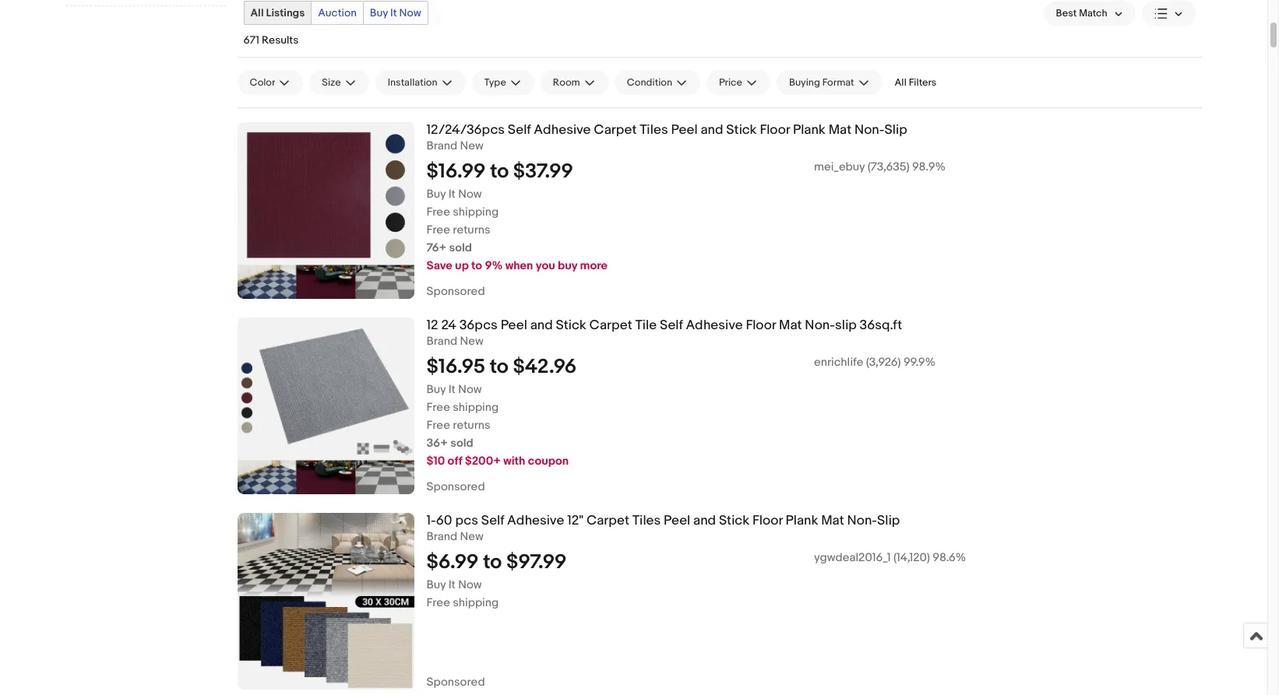 Task type: locate. For each thing, give the bounding box(es) containing it.
0 vertical spatial non-
[[855, 122, 885, 138]]

671 results
[[244, 34, 299, 47]]

buy inside $16.95 to $42.96 buy it now free shipping free returns 36+ sold $10 off $200+ with coupon
[[427, 382, 446, 397]]

(3,926)
[[866, 355, 901, 370]]

12 24 36pcs peel and stick carpet tile self adhesive floor mat non-slip 36sq.ft link
[[427, 318, 1202, 334]]

2 free from the top
[[427, 223, 450, 238]]

sold up up
[[449, 241, 472, 255]]

tiles
[[640, 122, 668, 138], [633, 514, 661, 529]]

36pcs
[[460, 318, 498, 334]]

now inside $16.95 to $42.96 buy it now free shipping free returns 36+ sold $10 off $200+ with coupon
[[458, 382, 482, 397]]

1 vertical spatial non-
[[805, 318, 835, 334]]

2 shipping from the top
[[453, 400, 499, 415]]

self inside 12/24/36pcs self adhesive carpet tiles peel and stick floor plank mat non-slip brand new
[[508, 122, 531, 138]]

1 vertical spatial new
[[460, 334, 484, 349]]

1 vertical spatial peel
[[501, 318, 527, 334]]

it for $6.99
[[449, 578, 456, 593]]

0 vertical spatial tiles
[[640, 122, 668, 138]]

floor inside 12 24 36pcs peel and stick carpet tile self adhesive floor mat non-slip 36sq.ft brand new
[[746, 318, 776, 334]]

0 vertical spatial self
[[508, 122, 531, 138]]

2 vertical spatial sponsored
[[427, 676, 485, 690]]

3 free from the top
[[427, 400, 450, 415]]

sold
[[449, 241, 472, 255], [451, 436, 474, 451]]

carpet for $97.99
[[587, 514, 630, 529]]

carpet
[[594, 122, 637, 138], [590, 318, 633, 334], [587, 514, 630, 529]]

shipping
[[453, 205, 499, 220], [453, 400, 499, 415], [453, 596, 499, 611]]

listings
[[266, 6, 305, 19]]

all filters
[[895, 76, 937, 89]]

self right tile
[[660, 318, 683, 334]]

it inside $6.99 to $97.99 buy it now free shipping
[[449, 578, 456, 593]]

1 vertical spatial mat
[[779, 318, 802, 334]]

shipping down $6.99
[[453, 596, 499, 611]]

to right $16.99
[[490, 160, 509, 184]]

all
[[251, 6, 264, 19], [895, 76, 907, 89]]

$97.99
[[506, 551, 567, 575]]

brand down 60
[[427, 530, 457, 545]]

new inside 12 24 36pcs peel and stick carpet tile self adhesive floor mat non-slip 36sq.ft brand new
[[460, 334, 484, 349]]

all inside button
[[895, 76, 907, 89]]

3 new from the top
[[460, 530, 484, 545]]

self up $37.99
[[508, 122, 531, 138]]

new down 12/24/36pcs
[[460, 139, 484, 153]]

2 vertical spatial floor
[[753, 514, 783, 529]]

0 vertical spatial sponsored
[[427, 284, 485, 299]]

floor
[[760, 122, 790, 138], [746, 318, 776, 334], [753, 514, 783, 529]]

free for $16.95
[[427, 400, 450, 415]]

mat left the slip
[[779, 318, 802, 334]]

1 vertical spatial all
[[895, 76, 907, 89]]

mat inside 1-60 pcs self adhesive 12" carpet tiles peel and stick floor plank mat non-slip brand new
[[821, 514, 844, 529]]

2 vertical spatial stick
[[719, 514, 750, 529]]

now inside $16.99 to $37.99 buy it now free shipping free returns 76+ sold save up to 9% when you buy more
[[458, 187, 482, 202]]

1-60 pcs self adhesive 12" carpet tiles peel and stick floor plank mat non-slip image
[[237, 514, 414, 690]]

mat up ygwdeal2016_1
[[821, 514, 844, 529]]

with
[[504, 454, 526, 469]]

tiles inside 1-60 pcs self adhesive 12" carpet tiles peel and stick floor plank mat non-slip brand new
[[633, 514, 661, 529]]

1 vertical spatial self
[[660, 318, 683, 334]]

buy for $16.99
[[427, 187, 446, 202]]

carpet left tile
[[590, 318, 633, 334]]

0 vertical spatial brand
[[427, 139, 457, 153]]

0 vertical spatial mat
[[829, 122, 852, 138]]

0 vertical spatial slip
[[885, 122, 908, 138]]

2 vertical spatial brand
[[427, 530, 457, 545]]

12
[[427, 318, 438, 334]]

new
[[460, 139, 484, 153], [460, 334, 484, 349], [460, 530, 484, 545]]

now
[[399, 6, 421, 19], [458, 187, 482, 202], [458, 382, 482, 397], [458, 578, 482, 593]]

you
[[536, 259, 555, 273]]

adhesive inside 12 24 36pcs peel and stick carpet tile self adhesive floor mat non-slip 36sq.ft brand new
[[686, 318, 743, 334]]

now down $6.99
[[458, 578, 482, 593]]

sold up off
[[451, 436, 474, 451]]

adhesive left 12"
[[507, 514, 564, 529]]

now down $16.95
[[458, 382, 482, 397]]

sold inside $16.95 to $42.96 buy it now free shipping free returns 36+ sold $10 off $200+ with coupon
[[451, 436, 474, 451]]

size
[[322, 76, 341, 89]]

all filters button
[[889, 70, 943, 95]]

it down $6.99
[[449, 578, 456, 593]]

to inside $6.99 to $97.99 buy it now free shipping
[[483, 551, 502, 575]]

buy down $6.99
[[427, 578, 446, 593]]

tiles down condition dropdown button
[[640, 122, 668, 138]]

shipping inside $6.99 to $97.99 buy it now free shipping
[[453, 596, 499, 611]]

$16.95 to $42.96 buy it now free shipping free returns 36+ sold $10 off $200+ with coupon
[[427, 355, 577, 469]]

it down $16.99
[[449, 187, 456, 202]]

size button
[[310, 70, 369, 95]]

to
[[490, 160, 509, 184], [472, 259, 482, 273], [490, 355, 509, 379], [483, 551, 502, 575]]

enrichlife (3,926) 99.9%
[[814, 355, 936, 370]]

it inside $16.95 to $42.96 buy it now free shipping free returns 36+ sold $10 off $200+ with coupon
[[449, 382, 456, 397]]

0 vertical spatial adhesive
[[534, 122, 591, 138]]

2 vertical spatial adhesive
[[507, 514, 564, 529]]

shipping down $16.99
[[453, 205, 499, 220]]

it for $16.95
[[449, 382, 456, 397]]

slip up (73,635)
[[885, 122, 908, 138]]

2 vertical spatial new
[[460, 530, 484, 545]]

0 vertical spatial peel
[[671, 122, 698, 138]]

1 horizontal spatial all
[[895, 76, 907, 89]]

671
[[244, 34, 260, 47]]

mat
[[829, 122, 852, 138], [779, 318, 802, 334], [821, 514, 844, 529]]

self inside 12 24 36pcs peel and stick carpet tile self adhesive floor mat non-slip 36sq.ft brand new
[[660, 318, 683, 334]]

2 vertical spatial and
[[694, 514, 716, 529]]

price button
[[707, 70, 771, 95]]

non- up 'mei_ebuy (73,635) 98.9%' at the top of page
[[855, 122, 885, 138]]

returns inside $16.95 to $42.96 buy it now free shipping free returns 36+ sold $10 off $200+ with coupon
[[453, 418, 491, 433]]

carpet down condition
[[594, 122, 637, 138]]

shipping down $16.95
[[453, 400, 499, 415]]

2 new from the top
[[460, 334, 484, 349]]

off
[[448, 454, 462, 469]]

carpet inside 1-60 pcs self adhesive 12" carpet tiles peel and stick floor plank mat non-slip brand new
[[587, 514, 630, 529]]

shipping inside $16.99 to $37.99 buy it now free shipping free returns 76+ sold save up to 9% when you buy more
[[453, 205, 499, 220]]

0 vertical spatial all
[[251, 6, 264, 19]]

tiles inside 12/24/36pcs self adhesive carpet tiles peel and stick floor plank mat non-slip brand new
[[640, 122, 668, 138]]

mat up mei_ebuy
[[829, 122, 852, 138]]

room button
[[541, 70, 608, 95]]

to right $6.99
[[483, 551, 502, 575]]

to right $16.95
[[490, 355, 509, 379]]

self
[[508, 122, 531, 138], [660, 318, 683, 334], [481, 514, 504, 529]]

now for $6.99
[[458, 578, 482, 593]]

1 returns from the top
[[453, 223, 491, 238]]

now up installation
[[399, 6, 421, 19]]

1 vertical spatial tiles
[[633, 514, 661, 529]]

plank inside 1-60 pcs self adhesive 12" carpet tiles peel and stick floor plank mat non-slip brand new
[[786, 514, 819, 529]]

plank up mei_ebuy
[[793, 122, 826, 138]]

adhesive right tile
[[686, 318, 743, 334]]

sold inside $16.99 to $37.99 buy it now free shipping free returns 76+ sold save up to 9% when you buy more
[[449, 241, 472, 255]]

self right pcs
[[481, 514, 504, 529]]

1 new from the top
[[460, 139, 484, 153]]

60
[[436, 514, 452, 529]]

new inside 1-60 pcs self adhesive 12" carpet tiles peel and stick floor plank mat non-slip brand new
[[460, 530, 484, 545]]

2 vertical spatial shipping
[[453, 596, 499, 611]]

1 vertical spatial sponsored
[[427, 480, 485, 495]]

$42.96
[[513, 355, 577, 379]]

now inside $6.99 to $97.99 buy it now free shipping
[[458, 578, 482, 593]]

condition
[[627, 76, 672, 89]]

9%
[[485, 259, 503, 273]]

non- up enrichlife
[[805, 318, 835, 334]]

1 vertical spatial and
[[530, 318, 553, 334]]

1 vertical spatial returns
[[453, 418, 491, 433]]

returns inside $16.99 to $37.99 buy it now free shipping free returns 76+ sold save up to 9% when you buy more
[[453, 223, 491, 238]]

2 sponsored from the top
[[427, 480, 485, 495]]

color
[[250, 76, 275, 89]]

1 vertical spatial sold
[[451, 436, 474, 451]]

buy down $16.95
[[427, 382, 446, 397]]

and inside 1-60 pcs self adhesive 12" carpet tiles peel and stick floor plank mat non-slip brand new
[[694, 514, 716, 529]]

mei_ebuy
[[814, 160, 865, 174]]

36sq.ft
[[860, 318, 903, 334]]

tiles right 12"
[[633, 514, 661, 529]]

36+
[[427, 436, 448, 451]]

shipping inside $16.95 to $42.96 buy it now free shipping free returns 36+ sold $10 off $200+ with coupon
[[453, 400, 499, 415]]

1 vertical spatial carpet
[[590, 318, 633, 334]]

1 horizontal spatial self
[[508, 122, 531, 138]]

mei_ebuy (73,635) 98.9%
[[814, 160, 946, 174]]

0 horizontal spatial self
[[481, 514, 504, 529]]

room
[[553, 76, 580, 89]]

3 sponsored from the top
[[427, 676, 485, 690]]

slip
[[885, 122, 908, 138], [877, 514, 900, 529]]

12"
[[567, 514, 584, 529]]

returns
[[453, 223, 491, 238], [453, 418, 491, 433]]

buy down $16.99
[[427, 187, 446, 202]]

5 free from the top
[[427, 596, 450, 611]]

0 vertical spatial floor
[[760, 122, 790, 138]]

new down '36pcs'
[[460, 334, 484, 349]]

1 vertical spatial slip
[[877, 514, 900, 529]]

adhesive inside 1-60 pcs self adhesive 12" carpet tiles peel and stick floor plank mat non-slip brand new
[[507, 514, 564, 529]]

returns up $200+
[[453, 418, 491, 433]]

buying format button
[[777, 70, 883, 95]]

it
[[390, 6, 397, 19], [449, 187, 456, 202], [449, 382, 456, 397], [449, 578, 456, 593]]

it down $16.95
[[449, 382, 456, 397]]

color button
[[237, 70, 303, 95]]

buy inside $6.99 to $97.99 buy it now free shipping
[[427, 578, 446, 593]]

brand
[[427, 139, 457, 153], [427, 334, 457, 349], [427, 530, 457, 545]]

brand down 24
[[427, 334, 457, 349]]

best match
[[1056, 7, 1108, 19]]

to right up
[[472, 259, 482, 273]]

1 vertical spatial stick
[[556, 318, 587, 334]]

sponsored for $16.99
[[427, 284, 485, 299]]

2 returns from the top
[[453, 418, 491, 433]]

3 shipping from the top
[[453, 596, 499, 611]]

it right "auction" link at the top of the page
[[390, 6, 397, 19]]

brand down 12/24/36pcs
[[427, 139, 457, 153]]

2 vertical spatial mat
[[821, 514, 844, 529]]

brand inside 1-60 pcs self adhesive 12" carpet tiles peel and stick floor plank mat non-slip brand new
[[427, 530, 457, 545]]

0 vertical spatial returns
[[453, 223, 491, 238]]

all up "671"
[[251, 6, 264, 19]]

non-
[[855, 122, 885, 138], [805, 318, 835, 334], [847, 514, 877, 529]]

98.9%
[[912, 160, 946, 174]]

best
[[1056, 7, 1077, 19]]

1 shipping from the top
[[453, 205, 499, 220]]

slip up 'ygwdeal2016_1 (14,120) 98.6%'
[[877, 514, 900, 529]]

1 vertical spatial adhesive
[[686, 318, 743, 334]]

2 vertical spatial non-
[[847, 514, 877, 529]]

0 vertical spatial carpet
[[594, 122, 637, 138]]

returns up up
[[453, 223, 491, 238]]

filters
[[909, 76, 937, 89]]

1 sponsored from the top
[[427, 284, 485, 299]]

2 vertical spatial peel
[[664, 514, 691, 529]]

carpet inside 12 24 36pcs peel and stick carpet tile self adhesive floor mat non-slip 36sq.ft brand new
[[590, 318, 633, 334]]

now down $16.99
[[458, 187, 482, 202]]

all for all listings
[[251, 6, 264, 19]]

1 vertical spatial shipping
[[453, 400, 499, 415]]

returns for $16.95
[[453, 418, 491, 433]]

1 free from the top
[[427, 205, 450, 220]]

stick
[[726, 122, 757, 138], [556, 318, 587, 334], [719, 514, 750, 529]]

adhesive
[[534, 122, 591, 138], [686, 318, 743, 334], [507, 514, 564, 529]]

results
[[262, 34, 299, 47]]

self inside 1-60 pcs self adhesive 12" carpet tiles peel and stick floor plank mat non-slip brand new
[[481, 514, 504, 529]]

0 vertical spatial shipping
[[453, 205, 499, 220]]

adhesive up $37.99
[[534, 122, 591, 138]]

0 vertical spatial stick
[[726, 122, 757, 138]]

now for $16.99
[[458, 187, 482, 202]]

new down pcs
[[460, 530, 484, 545]]

1 vertical spatial brand
[[427, 334, 457, 349]]

0 vertical spatial sold
[[449, 241, 472, 255]]

all listings link
[[244, 2, 311, 24]]

all left filters
[[895, 76, 907, 89]]

2 brand from the top
[[427, 334, 457, 349]]

0 vertical spatial new
[[460, 139, 484, 153]]

0 horizontal spatial all
[[251, 6, 264, 19]]

3 brand from the top
[[427, 530, 457, 545]]

plank inside 12/24/36pcs self adhesive carpet tiles peel and stick floor plank mat non-slip brand new
[[793, 122, 826, 138]]

1 vertical spatial floor
[[746, 318, 776, 334]]

1 brand from the top
[[427, 139, 457, 153]]

2 vertical spatial self
[[481, 514, 504, 529]]

and
[[701, 122, 724, 138], [530, 318, 553, 334], [694, 514, 716, 529]]

peel
[[671, 122, 698, 138], [501, 318, 527, 334], [664, 514, 691, 529]]

2 horizontal spatial self
[[660, 318, 683, 334]]

12 24 36pcs peel and stick carpet tile self adhesive floor mat non-slip 36sq.ft brand new
[[427, 318, 903, 349]]

carpet right 12"
[[587, 514, 630, 529]]

peel inside 1-60 pcs self adhesive 12" carpet tiles peel and stick floor plank mat non-slip brand new
[[664, 514, 691, 529]]

to inside $16.95 to $42.96 buy it now free shipping free returns 36+ sold $10 off $200+ with coupon
[[490, 355, 509, 379]]

12 24 36pcs peel and stick carpet tile self adhesive floor mat non-slip 36sq.ft image
[[237, 318, 414, 495]]

it inside $16.99 to $37.99 buy it now free shipping free returns 76+ sold save up to 9% when you buy more
[[449, 187, 456, 202]]

0 vertical spatial plank
[[793, 122, 826, 138]]

free
[[427, 205, 450, 220], [427, 223, 450, 238], [427, 400, 450, 415], [427, 418, 450, 433], [427, 596, 450, 611]]

non- inside 12/24/36pcs self adhesive carpet tiles peel and stick floor plank mat non-slip brand new
[[855, 122, 885, 138]]

non- up ygwdeal2016_1
[[847, 514, 877, 529]]

2 vertical spatial carpet
[[587, 514, 630, 529]]

buying
[[789, 76, 820, 89]]

0 vertical spatial and
[[701, 122, 724, 138]]

plank
[[793, 122, 826, 138], [786, 514, 819, 529]]

buy inside $16.99 to $37.99 buy it now free shipping free returns 76+ sold save up to 9% when you buy more
[[427, 187, 446, 202]]

plank up ygwdeal2016_1
[[786, 514, 819, 529]]

1 vertical spatial plank
[[786, 514, 819, 529]]

free inside $6.99 to $97.99 buy it now free shipping
[[427, 596, 450, 611]]

$6.99
[[427, 551, 479, 575]]

auction link
[[312, 2, 363, 24]]



Task type: describe. For each thing, give the bounding box(es) containing it.
all listings
[[251, 6, 305, 19]]

$16.99 to $37.99 buy it now free shipping free returns 76+ sold save up to 9% when you buy more
[[427, 160, 608, 273]]

when
[[506, 259, 533, 273]]

slip inside 1-60 pcs self adhesive 12" carpet tiles peel and stick floor plank mat non-slip brand new
[[877, 514, 900, 529]]

type
[[484, 76, 506, 89]]

adhesive inside 12/24/36pcs self adhesive carpet tiles peel and stick floor plank mat non-slip brand new
[[534, 122, 591, 138]]

to for $6.99
[[483, 551, 502, 575]]

$37.99
[[513, 160, 574, 184]]

and inside 12 24 36pcs peel and stick carpet tile self adhesive floor mat non-slip 36sq.ft brand new
[[530, 318, 553, 334]]

floor inside 12/24/36pcs self adhesive carpet tiles peel and stick floor plank mat non-slip brand new
[[760, 122, 790, 138]]

sponsored for $16.95
[[427, 480, 485, 495]]

76+
[[427, 241, 447, 255]]

auction
[[318, 6, 357, 19]]

peel inside 12/24/36pcs self adhesive carpet tiles peel and stick floor plank mat non-slip brand new
[[671, 122, 698, 138]]

up
[[455, 259, 469, 273]]

it for $16.99
[[449, 187, 456, 202]]

shipping for $16.99
[[453, 205, 499, 220]]

$16.99
[[427, 160, 486, 184]]

to for $16.99
[[490, 160, 509, 184]]

peel inside 12 24 36pcs peel and stick carpet tile self adhesive floor mat non-slip 36sq.ft brand new
[[501, 318, 527, 334]]

24
[[441, 318, 457, 334]]

more
[[580, 259, 608, 273]]

view: list view image
[[1154, 5, 1183, 21]]

12/24/36pcs self adhesive carpet tiles peel and stick floor plank mat non-slip brand new
[[427, 122, 908, 153]]

installation
[[388, 76, 438, 89]]

price
[[719, 76, 743, 89]]

free for $6.99
[[427, 596, 450, 611]]

12/24/36pcs self adhesive carpet tiles peel and stick floor plank mat non-slip link
[[427, 122, 1202, 139]]

free for $16.99
[[427, 205, 450, 220]]

4 free from the top
[[427, 418, 450, 433]]

1-60 pcs self adhesive 12" carpet tiles peel and stick floor plank mat non-slip link
[[427, 514, 1202, 530]]

condition button
[[615, 70, 701, 95]]

brand inside 12 24 36pcs peel and stick carpet tile self adhesive floor mat non-slip 36sq.ft brand new
[[427, 334, 457, 349]]

best match button
[[1044, 1, 1136, 26]]

returns for $16.99
[[453, 223, 491, 238]]

stick inside 12/24/36pcs self adhesive carpet tiles peel and stick floor plank mat non-slip brand new
[[726, 122, 757, 138]]

coupon
[[528, 454, 569, 469]]

99.9%
[[904, 355, 936, 370]]

12/24/36pcs self adhesive carpet tiles peel and stick floor plank mat non-slip image
[[237, 122, 414, 299]]

installation button
[[375, 70, 466, 95]]

non- inside 12 24 36pcs peel and stick carpet tile self adhesive floor mat non-slip 36sq.ft brand new
[[805, 318, 835, 334]]

save
[[427, 259, 453, 273]]

ygwdeal2016_1
[[814, 551, 891, 566]]

buying format
[[789, 76, 855, 89]]

to for $16.95
[[490, 355, 509, 379]]

non- inside 1-60 pcs self adhesive 12" carpet tiles peel and stick floor plank mat non-slip brand new
[[847, 514, 877, 529]]

carpet inside 12/24/36pcs self adhesive carpet tiles peel and stick floor plank mat non-slip brand new
[[594, 122, 637, 138]]

shipping for $16.95
[[453, 400, 499, 415]]

buy right "auction" link at the top of the page
[[370, 6, 388, 19]]

it inside buy it now link
[[390, 6, 397, 19]]

type button
[[472, 70, 534, 95]]

$200+
[[465, 454, 501, 469]]

stick inside 1-60 pcs self adhesive 12" carpet tiles peel and stick floor plank mat non-slip brand new
[[719, 514, 750, 529]]

ygwdeal2016_1 (14,120) 98.6%
[[814, 551, 966, 566]]

$10
[[427, 454, 445, 469]]

98.6%
[[933, 551, 966, 566]]

tile
[[635, 318, 657, 334]]

sold for $16.95
[[451, 436, 474, 451]]

new inside 12/24/36pcs self adhesive carpet tiles peel and stick floor plank mat non-slip brand new
[[460, 139, 484, 153]]

$6.99 to $97.99 buy it now free shipping
[[427, 551, 567, 611]]

1-60 pcs self adhesive 12" carpet tiles peel and stick floor plank mat non-slip brand new
[[427, 514, 900, 545]]

buy for $6.99
[[427, 578, 446, 593]]

buy it now link
[[364, 2, 428, 24]]

mat inside 12/24/36pcs self adhesive carpet tiles peel and stick floor plank mat non-slip brand new
[[829, 122, 852, 138]]

12/24/36pcs
[[427, 122, 505, 138]]

(14,120)
[[894, 551, 930, 566]]

now for $16.95
[[458, 382, 482, 397]]

buy for $16.95
[[427, 382, 446, 397]]

stick inside 12 24 36pcs peel and stick carpet tile self adhesive floor mat non-slip 36sq.ft brand new
[[556, 318, 587, 334]]

mat inside 12 24 36pcs peel and stick carpet tile self adhesive floor mat non-slip 36sq.ft brand new
[[779, 318, 802, 334]]

slip inside 12/24/36pcs self adhesive carpet tiles peel and stick floor plank mat non-slip brand new
[[885, 122, 908, 138]]

buy it now
[[370, 6, 421, 19]]

carpet for $42.96
[[590, 318, 633, 334]]

buy
[[558, 259, 578, 273]]

and inside 12/24/36pcs self adhesive carpet tiles peel and stick floor plank mat non-slip brand new
[[701, 122, 724, 138]]

$16.95
[[427, 355, 485, 379]]

sold for $16.99
[[449, 241, 472, 255]]

1-
[[427, 514, 436, 529]]

format
[[823, 76, 855, 89]]

floor inside 1-60 pcs self adhesive 12" carpet tiles peel and stick floor plank mat non-slip brand new
[[753, 514, 783, 529]]

pcs
[[455, 514, 478, 529]]

(73,635)
[[868, 160, 910, 174]]

brand inside 12/24/36pcs self adhesive carpet tiles peel and stick floor plank mat non-slip brand new
[[427, 139, 457, 153]]

all for all filters
[[895, 76, 907, 89]]

slip
[[835, 318, 857, 334]]

match
[[1079, 7, 1108, 19]]

enrichlife
[[814, 355, 864, 370]]



Task type: vqa. For each thing, say whether or not it's contained in the screenshot.
Adhesive to the middle
yes



